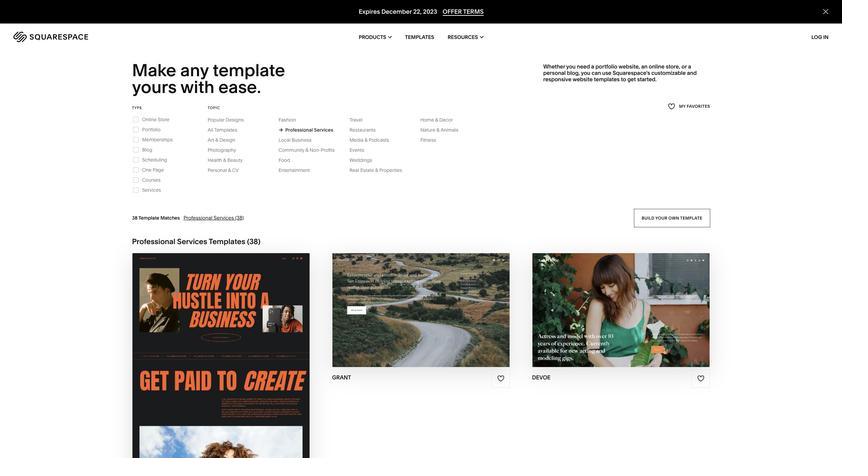 Task type: describe. For each thing, give the bounding box(es) containing it.
local business
[[279, 137, 312, 143]]

services for professional services (38)
[[214, 215, 234, 221]]

yours
[[132, 77, 177, 98]]

an
[[642, 63, 648, 70]]

properties
[[380, 167, 402, 174]]

need
[[577, 63, 590, 70]]

)
[[258, 237, 261, 246]]

to
[[621, 76, 627, 83]]

my
[[680, 104, 686, 109]]

one
[[142, 167, 152, 173]]

template inside button
[[681, 216, 703, 221]]

cv
[[232, 167, 239, 174]]

log             in
[[812, 34, 829, 40]]

template
[[139, 215, 159, 221]]

1 vertical spatial grant
[[425, 310, 449, 318]]

services for professional services templates ( 38 )
[[177, 237, 207, 246]]

preview forma
[[193, 372, 249, 379]]

1 vertical spatial templates
[[214, 127, 237, 133]]

& for animals
[[437, 127, 440, 133]]

(38)
[[235, 215, 244, 221]]

art & design
[[208, 137, 235, 143]]

health & beauty link
[[208, 157, 250, 163]]

make any template yours with ease.
[[132, 60, 289, 98]]

design
[[220, 137, 235, 143]]

professional services link
[[279, 127, 333, 133]]

whether
[[544, 63, 566, 70]]

profits
[[321, 147, 335, 153]]

start with grant button
[[386, 292, 457, 311]]

devoe inside button
[[627, 297, 650, 305]]

whether you need a portfolio website, an online store, or a personal blog, you can use squarespace's customizable and responsive website templates to get started.
[[544, 63, 697, 83]]

entertainment
[[279, 167, 310, 174]]

& for cv
[[228, 167, 231, 174]]

make
[[132, 60, 176, 81]]

health
[[208, 157, 222, 163]]

my favorites
[[680, 104, 711, 109]]

1 a from the left
[[592, 63, 595, 70]]

local business link
[[279, 137, 318, 143]]

professional services (38)
[[184, 215, 244, 221]]

38 template matches
[[132, 215, 180, 221]]

start with forma button
[[185, 353, 257, 372]]

2 a from the left
[[689, 63, 692, 70]]

start for preview devoe
[[586, 297, 607, 305]]

nature & animals link
[[421, 127, 465, 133]]

local
[[279, 137, 291, 143]]

1 vertical spatial 38
[[250, 237, 258, 246]]

travel link
[[350, 117, 369, 123]]

offer
[[443, 8, 462, 16]]

and
[[687, 70, 697, 76]]

december
[[382, 8, 412, 16]]

any
[[180, 60, 209, 81]]

1 horizontal spatial you
[[581, 70, 591, 76]]

professional for professional services templates ( 38 )
[[132, 237, 175, 246]]

store,
[[666, 63, 681, 70]]

fitness
[[421, 137, 436, 143]]

expires
[[359, 8, 380, 16]]

my favorites link
[[668, 102, 711, 111]]

preview for preview forma
[[193, 372, 223, 379]]

with for start with devoe
[[608, 297, 625, 305]]

community & non-profits
[[279, 147, 335, 153]]

weddings link
[[350, 157, 379, 163]]

resources button
[[448, 24, 484, 50]]

& for podcasts
[[365, 137, 368, 143]]

started.
[[638, 76, 657, 83]]

favorites
[[687, 104, 711, 109]]

events
[[350, 147, 364, 153]]

preview grant link
[[394, 305, 449, 324]]

2023
[[423, 8, 437, 16]]

grant image
[[333, 254, 510, 368]]

can
[[592, 70, 601, 76]]

professional for professional services (38)
[[184, 215, 213, 221]]

(
[[247, 237, 250, 246]]

events link
[[350, 147, 371, 153]]

log
[[812, 34, 823, 40]]

personal & cv
[[208, 167, 239, 174]]

your
[[656, 216, 668, 221]]

own
[[669, 216, 680, 221]]

art
[[208, 137, 214, 143]]

responsive
[[544, 76, 572, 83]]

blog,
[[567, 70, 580, 76]]

all templates link
[[208, 127, 244, 133]]

with inside the make any template yours with ease.
[[181, 77, 215, 98]]

entertainment link
[[279, 167, 317, 174]]

ease.
[[219, 77, 261, 98]]

& for non-
[[306, 147, 309, 153]]

decor
[[440, 117, 453, 123]]

forma inside preview forma link
[[224, 372, 249, 379]]

products
[[359, 34, 387, 40]]

0 vertical spatial templates
[[405, 34, 435, 40]]

start for preview forma
[[185, 359, 205, 366]]

podcasts
[[369, 137, 389, 143]]

real
[[350, 167, 359, 174]]

services for professional services
[[314, 127, 333, 133]]

forma image
[[132, 254, 310, 459]]

professional services (38) link
[[184, 215, 244, 221]]



Task type: vqa. For each thing, say whether or not it's contained in the screenshot.
I'M
no



Task type: locate. For each thing, give the bounding box(es) containing it.
scheduling
[[142, 157, 167, 163]]

1 horizontal spatial preview
[[394, 310, 424, 318]]

1 vertical spatial professional
[[184, 215, 213, 221]]

& right health
[[223, 157, 226, 163]]

&
[[435, 117, 438, 123], [437, 127, 440, 133], [215, 137, 218, 143], [365, 137, 368, 143], [306, 147, 309, 153], [223, 157, 226, 163], [228, 167, 231, 174], [375, 167, 378, 174]]

with inside button
[[408, 297, 425, 305]]

fashion link
[[279, 117, 303, 123]]

with for start with grant
[[408, 297, 425, 305]]

preview for preview devoe
[[595, 310, 624, 318]]

0 vertical spatial professional
[[285, 127, 313, 133]]

start with grant
[[386, 297, 450, 305]]

start up preview devoe
[[586, 297, 607, 305]]

squarespace logo link
[[13, 32, 177, 42]]

use
[[603, 70, 612, 76]]

customizable
[[652, 70, 686, 76]]

online store
[[142, 117, 170, 123]]

1 vertical spatial devoe
[[626, 310, 648, 318]]

0 horizontal spatial you
[[567, 63, 576, 70]]

start inside button
[[586, 297, 607, 305]]

portfolio
[[142, 127, 161, 133]]

start with devoe button
[[586, 292, 657, 311]]

& for decor
[[435, 117, 438, 123]]

start up preview forma
[[185, 359, 205, 366]]

or
[[682, 63, 687, 70]]

2 vertical spatial grant
[[332, 375, 351, 381]]

0 horizontal spatial professional
[[132, 237, 175, 246]]

1 horizontal spatial professional
[[184, 215, 213, 221]]

start up preview grant
[[386, 297, 406, 305]]

0 horizontal spatial template
[[213, 60, 285, 81]]

fitness link
[[421, 137, 443, 143]]

home & decor link
[[421, 117, 460, 123]]

0 vertical spatial devoe
[[627, 297, 650, 305]]

one page
[[142, 167, 164, 173]]

real estate & properties link
[[350, 167, 409, 174]]

preview devoe link
[[595, 305, 648, 324]]

restaurants link
[[350, 127, 383, 133]]

offer terms
[[443, 8, 484, 16]]

personal
[[544, 70, 566, 76]]

a right or
[[689, 63, 692, 70]]

weddings
[[350, 157, 372, 163]]

a right the need
[[592, 63, 595, 70]]

templates down 'popular designs' at the left top of the page
[[214, 127, 237, 133]]

templates left (
[[209, 237, 245, 246]]

non-
[[310, 147, 321, 153]]

with up topic
[[181, 77, 215, 98]]

1 horizontal spatial start
[[386, 297, 406, 305]]

home & decor
[[421, 117, 453, 123]]

in
[[824, 34, 829, 40]]

1 vertical spatial forma
[[224, 372, 249, 379]]

0 vertical spatial template
[[213, 60, 285, 81]]

popular
[[208, 117, 225, 123]]

start
[[386, 297, 406, 305], [586, 297, 607, 305], [185, 359, 205, 366]]

courses
[[142, 177, 161, 183]]

squarespace's
[[613, 70, 651, 76]]

0 horizontal spatial 38
[[132, 215, 138, 221]]

with up preview devoe
[[608, 297, 625, 305]]

start inside button
[[386, 297, 406, 305]]

preview for preview grant
[[394, 310, 424, 318]]

build your own template button
[[634, 209, 711, 228]]

real estate & properties
[[350, 167, 402, 174]]

type
[[132, 106, 142, 110]]

build
[[642, 216, 655, 221]]

animals
[[441, 127, 459, 133]]

grant inside button
[[426, 297, 450, 305]]

grant
[[426, 297, 450, 305], [425, 310, 449, 318], [332, 375, 351, 381]]

services down professional services (38)
[[177, 237, 207, 246]]

offer terms link
[[443, 8, 484, 16]]

0 horizontal spatial start
[[185, 359, 205, 366]]

0 vertical spatial grant
[[426, 297, 450, 305]]

& for beauty
[[223, 157, 226, 163]]

0 horizontal spatial preview
[[193, 372, 223, 379]]

1 horizontal spatial 38
[[250, 237, 258, 246]]

beauty
[[228, 157, 243, 163]]

website
[[573, 76, 593, 83]]

services left (38)
[[214, 215, 234, 221]]

& right "estate" at the top
[[375, 167, 378, 174]]

start inside 'button'
[[185, 359, 205, 366]]

portfolio
[[596, 63, 618, 70]]

preview down "start with forma"
[[193, 372, 223, 379]]

food link
[[279, 157, 297, 163]]

popular designs link
[[208, 117, 251, 123]]

topic
[[208, 106, 220, 110]]

art & design link
[[208, 137, 242, 143]]

2 vertical spatial devoe
[[533, 375, 551, 381]]

professional down 38 template matches on the left top of the page
[[132, 237, 175, 246]]

add grant to your favorites list image
[[497, 375, 505, 383]]

build your own template
[[642, 216, 703, 221]]

& for design
[[215, 137, 218, 143]]

products button
[[359, 24, 392, 50]]

template inside the make any template yours with ease.
[[213, 60, 285, 81]]

professional
[[285, 127, 313, 133], [184, 215, 213, 221], [132, 237, 175, 246]]

with inside 'button'
[[207, 359, 224, 366]]

start for preview grant
[[386, 297, 406, 305]]

& left non-
[[306, 147, 309, 153]]

templates down 22,
[[405, 34, 435, 40]]

popular designs
[[208, 117, 244, 123]]

22,
[[413, 8, 422, 16]]

memberships
[[142, 137, 173, 143]]

travel
[[350, 117, 363, 123]]

2 horizontal spatial professional
[[285, 127, 313, 133]]

squarespace logo image
[[13, 32, 88, 42]]

terms
[[463, 8, 484, 16]]

home
[[421, 117, 434, 123]]

estate
[[361, 167, 374, 174]]

restaurants
[[350, 127, 376, 133]]

online
[[142, 117, 157, 123]]

nature
[[421, 127, 436, 133]]

0 horizontal spatial a
[[592, 63, 595, 70]]

get
[[628, 76, 636, 83]]

with up preview grant
[[408, 297, 425, 305]]

make any template yours with ease. main content
[[0, 0, 843, 459]]

add devoe to your favorites list image
[[698, 375, 705, 383]]

2 vertical spatial templates
[[209, 237, 245, 246]]

0 vertical spatial 38
[[132, 215, 138, 221]]

you left the need
[[567, 63, 576, 70]]

professional services templates ( 38 )
[[132, 237, 261, 246]]

& right media
[[365, 137, 368, 143]]

professional for professional services
[[285, 127, 313, 133]]

all
[[208, 127, 213, 133]]

log             in link
[[812, 34, 829, 40]]

forma up preview forma
[[226, 359, 250, 366]]

services up profits
[[314, 127, 333, 133]]

you left can
[[581, 70, 591, 76]]

with inside button
[[608, 297, 625, 305]]

1 vertical spatial template
[[681, 216, 703, 221]]

community
[[279, 147, 305, 153]]

0 vertical spatial forma
[[226, 359, 250, 366]]

1 horizontal spatial a
[[689, 63, 692, 70]]

preview down start with grant
[[394, 310, 424, 318]]

& right home
[[435, 117, 438, 123]]

preview forma link
[[193, 366, 249, 385]]

professional services
[[285, 127, 333, 133]]

& right art
[[215, 137, 218, 143]]

with for start with forma
[[207, 359, 224, 366]]

start with forma
[[185, 359, 250, 366]]

preview grant
[[394, 310, 449, 318]]

devoe image
[[533, 254, 710, 368]]

professional up professional services templates ( 38 )
[[184, 215, 213, 221]]

1 horizontal spatial template
[[681, 216, 703, 221]]

fashion
[[279, 117, 296, 123]]

online
[[649, 63, 665, 70]]

all templates
[[208, 127, 237, 133]]

templates
[[594, 76, 620, 83]]

& left 'cv'
[[228, 167, 231, 174]]

forma inside start with forma 'button'
[[226, 359, 250, 366]]

designs
[[226, 117, 244, 123]]

media
[[350, 137, 364, 143]]

2 horizontal spatial start
[[586, 297, 607, 305]]

resources
[[448, 34, 478, 40]]

with up preview forma
[[207, 359, 224, 366]]

2 vertical spatial professional
[[132, 237, 175, 246]]

professional up the local business link
[[285, 127, 313, 133]]

business
[[292, 137, 312, 143]]

services down courses
[[142, 187, 161, 193]]

& right nature on the top
[[437, 127, 440, 133]]

forma down "start with forma"
[[224, 372, 249, 379]]

2 horizontal spatial preview
[[595, 310, 624, 318]]

preview down start with devoe
[[595, 310, 624, 318]]

food
[[279, 157, 290, 163]]

health & beauty
[[208, 157, 243, 163]]

with
[[181, 77, 215, 98], [408, 297, 425, 305], [608, 297, 625, 305], [207, 359, 224, 366]]



